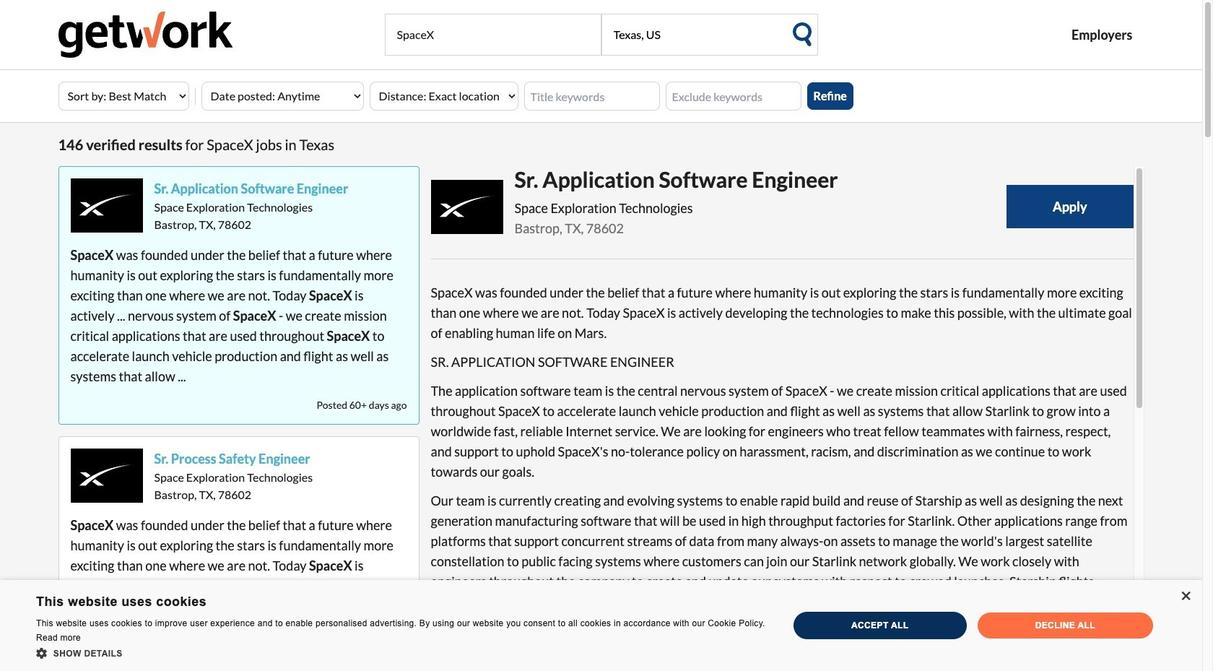 Task type: vqa. For each thing, say whether or not it's contained in the screenshot.
Line drawing of a woman sitting in front of a computer with a plant to her right image
no



Task type: locate. For each thing, give the bounding box(es) containing it.
Title keywords text field
[[524, 82, 660, 111]]

Exclude keywords text field
[[666, 82, 802, 111]]

1 vertical spatial linkup image
[[70, 449, 143, 503]]

1 linkup image from the top
[[70, 178, 143, 233]]

linkup image
[[70, 178, 143, 233], [70, 449, 143, 503]]

0 vertical spatial linkup image
[[70, 178, 143, 233]]

2 linkup image from the top
[[70, 449, 143, 503]]

alert
[[0, 580, 1203, 671]]



Task type: describe. For each thing, give the bounding box(es) containing it.
Job title, company or keywords text field
[[385, 14, 602, 56]]

City, state or zip text field
[[602, 14, 788, 56]]

getwork logo image
[[58, 12, 233, 58]]



